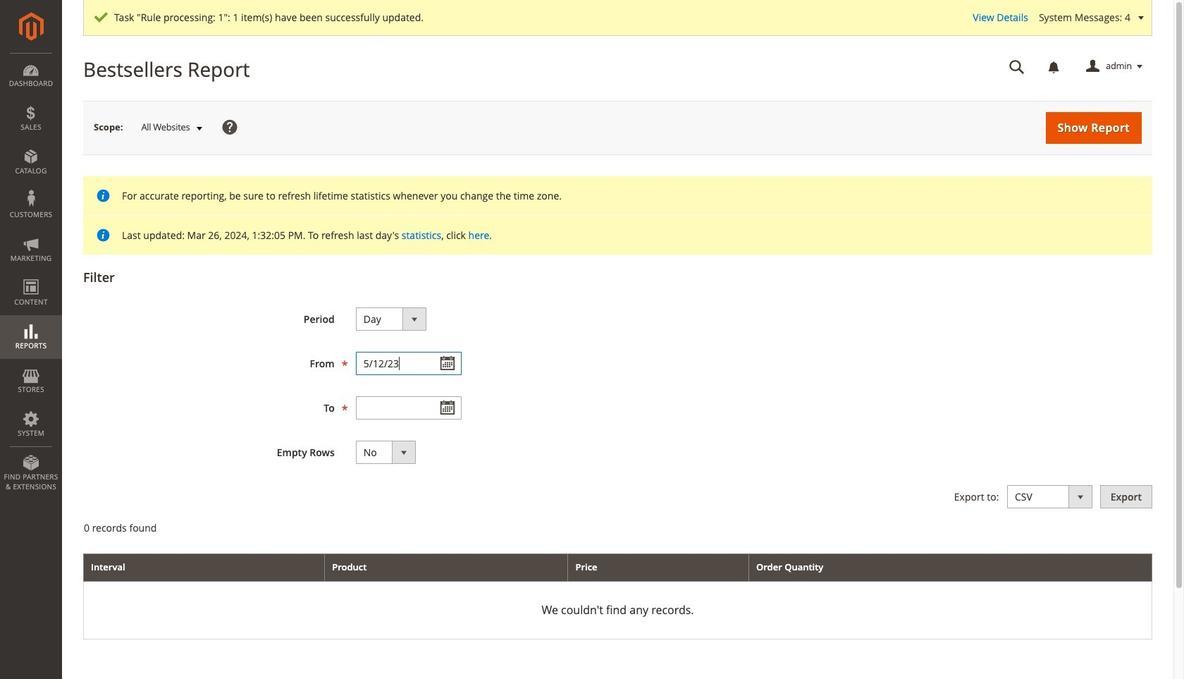 Task type: locate. For each thing, give the bounding box(es) containing it.
None text field
[[356, 352, 462, 375], [356, 396, 462, 420], [356, 352, 462, 375], [356, 396, 462, 420]]

menu bar
[[0, 53, 62, 499]]

None text field
[[1000, 54, 1035, 79]]



Task type: describe. For each thing, give the bounding box(es) containing it.
magento admin panel image
[[19, 12, 43, 41]]



